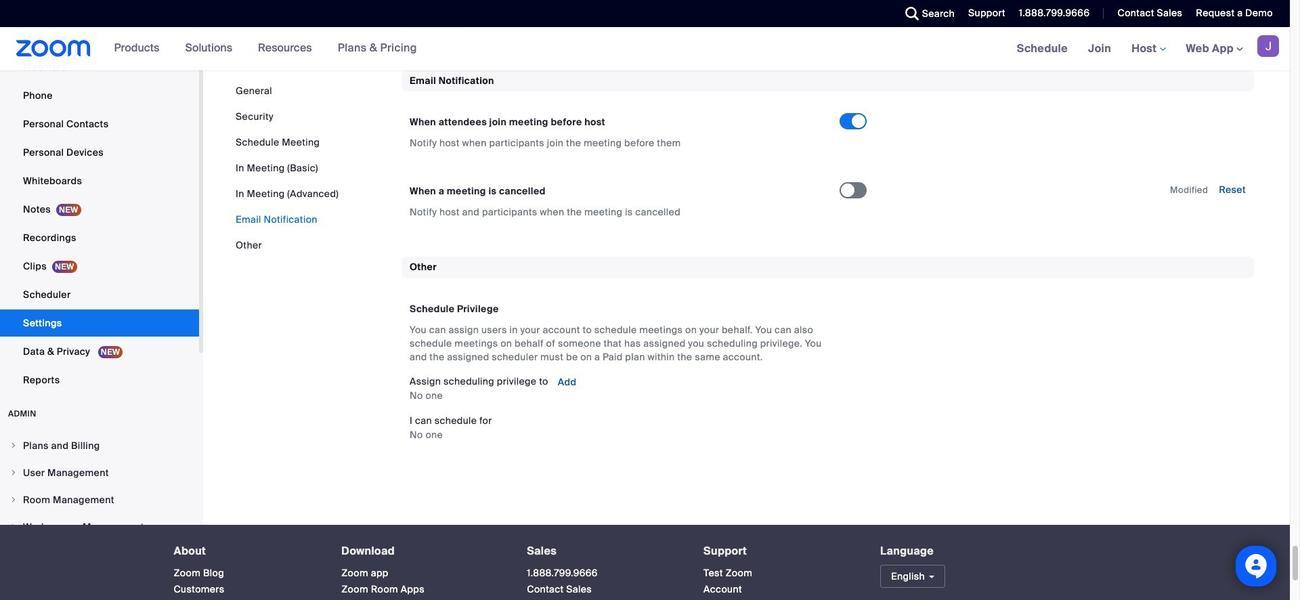 Task type: locate. For each thing, give the bounding box(es) containing it.
2 right image from the top
[[9, 523, 18, 531]]

1 vertical spatial right image
[[9, 496, 18, 504]]

admin menu menu
[[0, 433, 199, 600]]

2 heading from the left
[[342, 545, 503, 557]]

zoom logo image
[[16, 40, 91, 57]]

meetings navigation
[[1007, 27, 1291, 71]]

1 right image from the top
[[9, 469, 18, 477]]

heading
[[174, 545, 317, 557], [342, 545, 503, 557], [527, 545, 680, 557], [704, 545, 856, 557]]

1 right image from the top
[[9, 441, 18, 450]]

4 menu item from the top
[[0, 514, 199, 540]]

right image for first menu item
[[9, 441, 18, 450]]

right image for 2nd menu item from the bottom
[[9, 496, 18, 504]]

banner
[[0, 27, 1291, 71]]

menu bar
[[236, 84, 339, 252]]

right image
[[9, 469, 18, 477], [9, 496, 18, 504]]

0 vertical spatial right image
[[9, 441, 18, 450]]

profile picture image
[[1258, 35, 1280, 57]]

1 vertical spatial right image
[[9, 523, 18, 531]]

right image for fourth menu item from the top of the admin menu menu
[[9, 523, 18, 531]]

menu item
[[0, 433, 199, 458], [0, 460, 199, 486], [0, 487, 199, 513], [0, 514, 199, 540]]

0 vertical spatial right image
[[9, 469, 18, 477]]

right image
[[9, 441, 18, 450], [9, 523, 18, 531]]

2 right image from the top
[[9, 496, 18, 504]]

other element
[[402, 257, 1255, 465]]

personal menu menu
[[0, 0, 199, 395]]

product information navigation
[[104, 27, 427, 70]]



Task type: describe. For each thing, give the bounding box(es) containing it.
3 menu item from the top
[[0, 487, 199, 513]]

2 menu item from the top
[[0, 460, 199, 486]]

side navigation navigation
[[0, 0, 203, 600]]

4 heading from the left
[[704, 545, 856, 557]]

right image for 3rd menu item from the bottom
[[9, 469, 18, 477]]

1 menu item from the top
[[0, 433, 199, 458]]

3 heading from the left
[[527, 545, 680, 557]]

email notification element
[[402, 70, 1255, 235]]

1 heading from the left
[[174, 545, 317, 557]]



Task type: vqa. For each thing, say whether or not it's contained in the screenshot.
right image related to 4th Menu Item
yes



